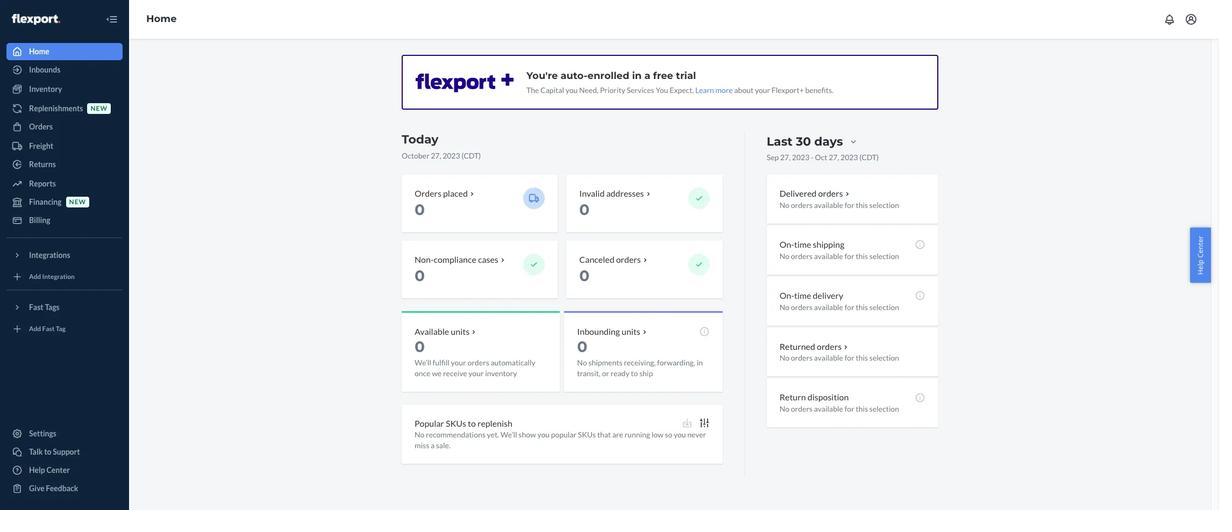 Task type: locate. For each thing, give the bounding box(es) containing it.
0 for orders
[[415, 201, 425, 219]]

0 horizontal spatial a
[[431, 441, 435, 450]]

0 vertical spatial add
[[29, 273, 41, 281]]

5 for from the top
[[845, 405, 855, 414]]

we'll
[[415, 358, 431, 367], [501, 431, 517, 440]]

0 vertical spatial fast
[[29, 303, 43, 312]]

home link right close navigation icon
[[146, 13, 177, 25]]

2 horizontal spatial your
[[755, 86, 770, 95]]

0 horizontal spatial new
[[69, 198, 86, 206]]

on- for on-time shipping
[[780, 239, 794, 250]]

(
[[462, 151, 464, 160], [860, 153, 862, 162]]

2 on- from the top
[[780, 290, 794, 301]]

3 selection from the top
[[870, 303, 899, 312]]

0 horizontal spatial (
[[462, 151, 464, 160]]

to up recommendations
[[468, 418, 476, 428]]

to right talk
[[44, 448, 51, 457]]

running
[[625, 431, 650, 440]]

skus inside no recommendations yet. we'll show you popular skus that are running low so you never miss a sale.
[[578, 431, 596, 440]]

0 horizontal spatial we'll
[[415, 358, 431, 367]]

27, right oct
[[829, 153, 839, 162]]

0 vertical spatial your
[[755, 86, 770, 95]]

2023 right october
[[443, 151, 460, 160]]

0 horizontal spatial help center
[[29, 466, 70, 475]]

returned orders button
[[780, 341, 851, 353]]

no up miss on the left bottom
[[415, 431, 425, 440]]

1 vertical spatial a
[[431, 441, 435, 450]]

we'll up "once"
[[415, 358, 431, 367]]

0 vertical spatial new
[[91, 105, 108, 113]]

reports link
[[6, 175, 123, 193]]

you inside you're auto-enrolled in a free trial the capital you need, priority services you expect. learn more about your flexport+ benefits.
[[566, 86, 578, 95]]

0 horizontal spatial home link
[[6, 43, 123, 60]]

time
[[794, 239, 811, 250], [794, 290, 811, 301]]

1 horizontal spatial cdt
[[862, 153, 877, 162]]

priority
[[600, 86, 626, 95]]

no down the return
[[780, 405, 790, 414]]

0 vertical spatial center
[[1196, 236, 1206, 258]]

a left sale.
[[431, 441, 435, 450]]

1 vertical spatial orders
[[415, 188, 442, 198]]

fast left tags
[[29, 303, 43, 312]]

0 vertical spatial skus
[[446, 418, 466, 428]]

orders up inventory
[[468, 358, 489, 367]]

3 available from the top
[[814, 303, 843, 312]]

2 no orders available for this selection from the top
[[780, 252, 899, 261]]

1 horizontal spatial your
[[469, 369, 484, 378]]

0 vertical spatial a
[[645, 70, 651, 82]]

4 this from the top
[[856, 354, 868, 363]]

orders down returned in the bottom of the page
[[791, 354, 813, 363]]

0 vertical spatial help center
[[1196, 236, 1206, 275]]

your up "receive"
[[451, 358, 466, 367]]

units right available
[[451, 326, 470, 337]]

4 selection from the top
[[870, 354, 899, 363]]

to inside talk to support button
[[44, 448, 51, 457]]

units up 0 no shipments receiving, forwarding, in transit, or ready to ship
[[622, 326, 641, 337]]

0 horizontal spatial in
[[632, 70, 642, 82]]

returns link
[[6, 156, 123, 173]]

5 this from the top
[[856, 405, 868, 414]]

we'll right yet.
[[501, 431, 517, 440]]

2 horizontal spatial to
[[631, 369, 638, 378]]

1 horizontal spatial units
[[622, 326, 641, 337]]

1 horizontal spatial help
[[1196, 260, 1206, 275]]

this
[[856, 201, 868, 210], [856, 252, 868, 261], [856, 303, 868, 312], [856, 354, 868, 363], [856, 405, 868, 414]]

0 down invalid at the top left of the page
[[580, 201, 590, 219]]

need,
[[579, 86, 599, 95]]

selection
[[870, 201, 899, 210], [870, 252, 899, 261], [870, 303, 899, 312], [870, 354, 899, 363], [870, 405, 899, 414]]

on- left "shipping"
[[780, 239, 794, 250]]

1 horizontal spatial home
[[146, 13, 177, 25]]

inbounding
[[577, 326, 620, 337]]

recommendations
[[426, 431, 486, 440]]

0 vertical spatial to
[[631, 369, 638, 378]]

add left integration
[[29, 273, 41, 281]]

no inside 0 no shipments receiving, forwarding, in transit, or ready to ship
[[577, 358, 587, 367]]

5 available from the top
[[814, 405, 843, 414]]

1 horizontal spatial in
[[697, 358, 703, 367]]

0 for non-
[[415, 267, 425, 285]]

selection for return disposition
[[870, 405, 899, 414]]

auto-
[[561, 70, 588, 82]]

1 time from the top
[[794, 239, 811, 250]]

0 down the inbounding
[[577, 338, 588, 356]]

on- for on-time delivery
[[780, 290, 794, 301]]

1 horizontal spatial 2023
[[792, 153, 810, 162]]

1 horizontal spatial new
[[91, 105, 108, 113]]

so
[[665, 431, 673, 440]]

cdt right oct
[[862, 153, 877, 162]]

1 vertical spatial new
[[69, 198, 86, 206]]

units for inbounding units
[[622, 326, 641, 337]]

2 selection from the top
[[870, 252, 899, 261]]

on-
[[780, 239, 794, 250], [780, 290, 794, 301]]

time for delivery
[[794, 290, 811, 301]]

0 down available
[[415, 338, 425, 356]]

fast tags
[[29, 303, 60, 312]]

1 this from the top
[[856, 201, 868, 210]]

0 vertical spatial we'll
[[415, 358, 431, 367]]

1 add from the top
[[29, 273, 41, 281]]

add inside "link"
[[29, 273, 41, 281]]

0 horizontal spatial to
[[44, 448, 51, 457]]

1 horizontal spatial we'll
[[501, 431, 517, 440]]

home
[[146, 13, 177, 25], [29, 47, 49, 56]]

today october 27, 2023 ( cdt )
[[402, 132, 481, 160]]

delivery
[[813, 290, 844, 301]]

1 vertical spatial on-
[[780, 290, 794, 301]]

1 vertical spatial add
[[29, 325, 41, 333]]

4 for from the top
[[845, 354, 855, 363]]

27, right the sep
[[780, 153, 791, 162]]

1 horizontal spatial to
[[468, 418, 476, 428]]

tags
[[45, 303, 60, 312]]

a left free
[[645, 70, 651, 82]]

your right "receive"
[[469, 369, 484, 378]]

0
[[415, 201, 425, 219], [580, 201, 590, 219], [415, 267, 425, 285], [580, 267, 590, 285], [415, 338, 425, 356], [577, 338, 588, 356]]

available for on-time delivery
[[814, 303, 843, 312]]

0 horizontal spatial orders
[[29, 122, 53, 131]]

add down fast tags
[[29, 325, 41, 333]]

home link up the inbounds link
[[6, 43, 123, 60]]

no orders available for this selection down delivered orders button at top right
[[780, 201, 899, 210]]

for
[[845, 201, 855, 210], [845, 252, 855, 261], [845, 303, 855, 312], [845, 354, 855, 363], [845, 405, 855, 414]]

to left ship
[[631, 369, 638, 378]]

available units
[[415, 326, 470, 337]]

return
[[780, 392, 806, 403]]

tag
[[56, 325, 66, 333]]

2 vertical spatial to
[[44, 448, 51, 457]]

transit,
[[577, 369, 601, 378]]

3 no orders available for this selection from the top
[[780, 303, 899, 312]]

yet.
[[487, 431, 499, 440]]

no orders available for this selection down delivery
[[780, 303, 899, 312]]

cdt up placed
[[464, 151, 479, 160]]

no orders available for this selection down returned orders button
[[780, 354, 899, 363]]

2 for from the top
[[845, 252, 855, 261]]

time left delivery
[[794, 290, 811, 301]]

3 this from the top
[[856, 303, 868, 312]]

available down returned orders button
[[814, 354, 843, 363]]

you right so
[[674, 431, 686, 440]]

orders down on-time delivery
[[791, 303, 813, 312]]

new for replenishments
[[91, 105, 108, 113]]

1 horizontal spatial orders
[[415, 188, 442, 198]]

no orders available for this selection down "shipping"
[[780, 252, 899, 261]]

2023 down the 'days'
[[841, 153, 858, 162]]

0 vertical spatial orders
[[29, 122, 53, 131]]

low
[[652, 431, 664, 440]]

orders right delivered
[[819, 188, 843, 198]]

3 for from the top
[[845, 303, 855, 312]]

1 horizontal spatial a
[[645, 70, 651, 82]]

1 horizontal spatial you
[[566, 86, 578, 95]]

0 horizontal spatial units
[[451, 326, 470, 337]]

sep 27, 2023 - oct 27, 2023 ( cdt )
[[767, 153, 879, 162]]

1 vertical spatial we'll
[[501, 431, 517, 440]]

no up transit,
[[577, 358, 587, 367]]

1 vertical spatial to
[[468, 418, 476, 428]]

compliance
[[434, 254, 477, 265]]

1 vertical spatial in
[[697, 358, 703, 367]]

in right forwarding,
[[697, 358, 703, 367]]

in inside 0 no shipments receiving, forwarding, in transit, or ready to ship
[[697, 358, 703, 367]]

2 available from the top
[[814, 252, 843, 261]]

you down auto-
[[566, 86, 578, 95]]

1 vertical spatial center
[[47, 466, 70, 475]]

fast left tag in the bottom left of the page
[[42, 325, 55, 333]]

0 down non-
[[415, 267, 425, 285]]

replenish
[[478, 418, 513, 428]]

0 horizontal spatial 27,
[[431, 151, 441, 160]]

0 vertical spatial time
[[794, 239, 811, 250]]

non-compliance cases
[[415, 254, 499, 265]]

this for on-time shipping
[[856, 252, 868, 261]]

home right close navigation icon
[[146, 13, 177, 25]]

on-time shipping
[[780, 239, 845, 250]]

orders down the return
[[791, 405, 813, 414]]

0 down orders placed
[[415, 201, 425, 219]]

1 horizontal spatial center
[[1196, 236, 1206, 258]]

flexport logo image
[[12, 14, 60, 25]]

0 vertical spatial in
[[632, 70, 642, 82]]

no orders available for this selection for return disposition
[[780, 405, 899, 414]]

time left "shipping"
[[794, 239, 811, 250]]

0 horizontal spatial )
[[479, 151, 481, 160]]

on- left delivery
[[780, 290, 794, 301]]

selection for on-time delivery
[[870, 303, 899, 312]]

last 30 days
[[767, 135, 843, 149]]

help
[[1196, 260, 1206, 275], [29, 466, 45, 475]]

( right oct
[[860, 153, 862, 162]]

1 vertical spatial home link
[[6, 43, 123, 60]]

1 vertical spatial time
[[794, 290, 811, 301]]

1 horizontal spatial skus
[[578, 431, 596, 440]]

this for return disposition
[[856, 405, 868, 414]]

on-time delivery
[[780, 290, 844, 301]]

( up placed
[[462, 151, 464, 160]]

home link
[[146, 13, 177, 25], [6, 43, 123, 60]]

orders left placed
[[415, 188, 442, 198]]

orders up 'freight'
[[29, 122, 53, 131]]

new up orders "link"
[[91, 105, 108, 113]]

2 vertical spatial your
[[469, 369, 484, 378]]

fulfill
[[433, 358, 450, 367]]

expect.
[[670, 86, 694, 95]]

1 units from the left
[[451, 326, 470, 337]]

2 this from the top
[[856, 252, 868, 261]]

available down disposition
[[814, 405, 843, 414]]

orders inside 0 we'll fulfill your orders automatically once we receive your inventory
[[468, 358, 489, 367]]

a
[[645, 70, 651, 82], [431, 441, 435, 450]]

orders
[[29, 122, 53, 131], [415, 188, 442, 198]]

0 inside 0 we'll fulfill your orders automatically once we receive your inventory
[[415, 338, 425, 356]]

your right the about on the top of the page
[[755, 86, 770, 95]]

add
[[29, 273, 41, 281], [29, 325, 41, 333]]

available down delivered orders button at top right
[[814, 201, 843, 210]]

0 horizontal spatial home
[[29, 47, 49, 56]]

0 we'll fulfill your orders automatically once we receive your inventory
[[415, 338, 536, 378]]

available
[[415, 326, 449, 337]]

1 vertical spatial your
[[451, 358, 466, 367]]

show
[[519, 431, 536, 440]]

you
[[566, 86, 578, 95], [538, 431, 550, 440], [674, 431, 686, 440]]

cdt
[[464, 151, 479, 160], [862, 153, 877, 162]]

2023 left -
[[792, 153, 810, 162]]

0 down canceled
[[580, 267, 590, 285]]

automatically
[[491, 358, 536, 367]]

2 units from the left
[[622, 326, 641, 337]]

0 vertical spatial on-
[[780, 239, 794, 250]]

miss
[[415, 441, 429, 450]]

0 vertical spatial home link
[[146, 13, 177, 25]]

0 inside 0 no shipments receiving, forwarding, in transit, or ready to ship
[[577, 338, 588, 356]]

return disposition
[[780, 392, 849, 403]]

skus up recommendations
[[446, 418, 466, 428]]

1 vertical spatial help center
[[29, 466, 70, 475]]

we'll inside no recommendations yet. we'll show you popular skus that are running low so you never miss a sale.
[[501, 431, 517, 440]]

financing
[[29, 197, 62, 207]]

orders inside "link"
[[29, 122, 53, 131]]

you right "show"
[[538, 431, 550, 440]]

no inside no recommendations yet. we'll show you popular skus that are running low so you never miss a sale.
[[415, 431, 425, 440]]

new down 'reports' link
[[69, 198, 86, 206]]

skus left that
[[578, 431, 596, 440]]

inbounding units
[[577, 326, 641, 337]]

sale.
[[436, 441, 451, 450]]

0 horizontal spatial your
[[451, 358, 466, 367]]

we'll inside 0 we'll fulfill your orders automatically once we receive your inventory
[[415, 358, 431, 367]]

5 selection from the top
[[870, 405, 899, 414]]

fast
[[29, 303, 43, 312], [42, 325, 55, 333]]

home up inbounds at the left top
[[29, 47, 49, 56]]

you
[[656, 86, 668, 95]]

1 vertical spatial skus
[[578, 431, 596, 440]]

help center
[[1196, 236, 1206, 275], [29, 466, 70, 475]]

about
[[735, 86, 754, 95]]

5 no orders available for this selection from the top
[[780, 405, 899, 414]]

1 for from the top
[[845, 201, 855, 210]]

in up services
[[632, 70, 642, 82]]

0 vertical spatial help
[[1196, 260, 1206, 275]]

delivered orders button
[[780, 188, 852, 200]]

center inside button
[[1196, 236, 1206, 258]]

0 horizontal spatial skus
[[446, 418, 466, 428]]

no orders available for this selection for on-time shipping
[[780, 252, 899, 261]]

orders down delivered
[[791, 201, 813, 210]]

no orders available for this selection down disposition
[[780, 405, 899, 414]]

1 horizontal spatial help center
[[1196, 236, 1206, 275]]

no down returned in the bottom of the page
[[780, 354, 790, 363]]

delivered orders
[[780, 188, 843, 198]]

1 vertical spatial help
[[29, 466, 45, 475]]

to
[[631, 369, 638, 378], [468, 418, 476, 428], [44, 448, 51, 457]]

learn more link
[[696, 86, 733, 95]]

available down delivery
[[814, 303, 843, 312]]

once
[[415, 369, 431, 378]]

1 on- from the top
[[780, 239, 794, 250]]

your
[[755, 86, 770, 95], [451, 358, 466, 367], [469, 369, 484, 378]]

2 time from the top
[[794, 290, 811, 301]]

2 add from the top
[[29, 325, 41, 333]]

add fast tag
[[29, 325, 66, 333]]

no
[[780, 201, 790, 210], [780, 252, 790, 261], [780, 303, 790, 312], [780, 354, 790, 363], [577, 358, 587, 367], [780, 405, 790, 414], [415, 431, 425, 440]]

available down "shipping"
[[814, 252, 843, 261]]

27, right october
[[431, 151, 441, 160]]

0 horizontal spatial 2023
[[443, 151, 460, 160]]

help inside button
[[1196, 260, 1206, 275]]

for for on-time delivery
[[845, 303, 855, 312]]

0 horizontal spatial cdt
[[464, 151, 479, 160]]



Task type: describe. For each thing, give the bounding box(es) containing it.
help center inside button
[[1196, 236, 1206, 275]]

0 vertical spatial home
[[146, 13, 177, 25]]

invalid addresses
[[580, 188, 644, 198]]

no recommendations yet. we'll show you popular skus that are running low so you never miss a sale.
[[415, 431, 706, 450]]

more
[[716, 86, 733, 95]]

1 no orders available for this selection from the top
[[780, 201, 899, 210]]

close navigation image
[[105, 13, 118, 26]]

orders right canceled
[[616, 254, 641, 265]]

october
[[402, 151, 430, 160]]

integrations button
[[6, 247, 123, 264]]

0 horizontal spatial center
[[47, 466, 70, 475]]

integration
[[42, 273, 75, 281]]

add for add integration
[[29, 273, 41, 281]]

0 horizontal spatial you
[[538, 431, 550, 440]]

new for financing
[[69, 198, 86, 206]]

open account menu image
[[1185, 13, 1198, 26]]

add integration
[[29, 273, 75, 281]]

help center button
[[1191, 228, 1211, 283]]

cdt inside "today october 27, 2023 ( cdt )"
[[464, 151, 479, 160]]

2 horizontal spatial you
[[674, 431, 686, 440]]

give feedback button
[[6, 480, 123, 498]]

1 vertical spatial home
[[29, 47, 49, 56]]

enrolled
[[588, 70, 630, 82]]

talk
[[29, 448, 43, 457]]

units for available units
[[451, 326, 470, 337]]

0 no shipments receiving, forwarding, in transit, or ready to ship
[[577, 338, 703, 378]]

1 available from the top
[[814, 201, 843, 210]]

1 horizontal spatial 27,
[[780, 153, 791, 162]]

shipping
[[813, 239, 845, 250]]

) inside "today october 27, 2023 ( cdt )"
[[479, 151, 481, 160]]

you're auto-enrolled in a free trial the capital you need, priority services you expect. learn more about your flexport+ benefits.
[[527, 70, 834, 95]]

invalid
[[580, 188, 605, 198]]

days
[[815, 135, 843, 149]]

inventory link
[[6, 81, 123, 98]]

the
[[527, 86, 539, 95]]

in inside you're auto-enrolled in a free trial the capital you need, priority services you expect. learn more about your flexport+ benefits.
[[632, 70, 642, 82]]

fast inside dropdown button
[[29, 303, 43, 312]]

4 no orders available for this selection from the top
[[780, 354, 899, 363]]

receive
[[443, 369, 467, 378]]

1 vertical spatial fast
[[42, 325, 55, 333]]

( inside "today october 27, 2023 ( cdt )"
[[462, 151, 464, 160]]

feedback
[[46, 484, 78, 493]]

freight
[[29, 141, 53, 151]]

a inside you're auto-enrolled in a free trial the capital you need, priority services you expect. learn more about your flexport+ benefits.
[[645, 70, 651, 82]]

delivered
[[780, 188, 817, 198]]

receiving,
[[624, 358, 656, 367]]

available for return disposition
[[814, 405, 843, 414]]

replenishments
[[29, 104, 83, 113]]

open notifications image
[[1164, 13, 1176, 26]]

add integration link
[[6, 268, 123, 286]]

no down on-time shipping
[[780, 252, 790, 261]]

benefits.
[[806, 86, 834, 95]]

never
[[688, 431, 706, 440]]

settings
[[29, 429, 56, 438]]

inbounds
[[29, 65, 60, 74]]

0 for canceled
[[580, 267, 590, 285]]

talk to support button
[[6, 444, 123, 461]]

this for on-time delivery
[[856, 303, 868, 312]]

no orders available for this selection for on-time delivery
[[780, 303, 899, 312]]

to inside 0 no shipments receiving, forwarding, in transit, or ready to ship
[[631, 369, 638, 378]]

capital
[[541, 86, 564, 95]]

fast tags button
[[6, 299, 123, 316]]

orders down on-time shipping
[[791, 252, 813, 261]]

30
[[796, 135, 811, 149]]

we
[[432, 369, 442, 378]]

1 horizontal spatial (
[[860, 153, 862, 162]]

support
[[53, 448, 80, 457]]

free
[[653, 70, 673, 82]]

for for return disposition
[[845, 405, 855, 414]]

27, inside "today october 27, 2023 ( cdt )"
[[431, 151, 441, 160]]

orders right returned in the bottom of the page
[[817, 341, 842, 352]]

canceled
[[580, 254, 615, 265]]

today
[[402, 132, 439, 147]]

2 horizontal spatial 27,
[[829, 153, 839, 162]]

popular
[[551, 431, 577, 440]]

1 selection from the top
[[870, 201, 899, 210]]

returns
[[29, 160, 56, 169]]

you're
[[527, 70, 558, 82]]

orders link
[[6, 118, 123, 136]]

4 available from the top
[[814, 354, 843, 363]]

or
[[602, 369, 609, 378]]

inventory
[[29, 84, 62, 94]]

2023 inside "today october 27, 2023 ( cdt )"
[[443, 151, 460, 160]]

ready
[[611, 369, 630, 378]]

forwarding,
[[657, 358, 696, 367]]

canceled orders
[[580, 254, 641, 265]]

billing
[[29, 216, 50, 225]]

integrations
[[29, 251, 70, 260]]

oct
[[815, 153, 828, 162]]

1 horizontal spatial home link
[[146, 13, 177, 25]]

2 horizontal spatial 2023
[[841, 153, 858, 162]]

billing link
[[6, 212, 123, 229]]

time for shipping
[[794, 239, 811, 250]]

help center link
[[6, 462, 123, 479]]

sep
[[767, 153, 779, 162]]

returned orders
[[780, 341, 842, 352]]

placed
[[443, 188, 468, 198]]

shipments
[[589, 358, 623, 367]]

addresses
[[606, 188, 644, 198]]

last
[[767, 135, 793, 149]]

orders placed
[[415, 188, 468, 198]]

a inside no recommendations yet. we'll show you popular skus that are running low so you never miss a sale.
[[431, 441, 435, 450]]

1 horizontal spatial )
[[877, 153, 879, 162]]

non-
[[415, 254, 434, 265]]

inventory
[[485, 369, 517, 378]]

talk to support
[[29, 448, 80, 457]]

your inside you're auto-enrolled in a free trial the capital you need, priority services you expect. learn more about your flexport+ benefits.
[[755, 86, 770, 95]]

popular
[[415, 418, 444, 428]]

no down on-time delivery
[[780, 303, 790, 312]]

available for on-time shipping
[[814, 252, 843, 261]]

orders for orders
[[29, 122, 53, 131]]

give
[[29, 484, 44, 493]]

freight link
[[6, 138, 123, 155]]

orders for orders placed
[[415, 188, 442, 198]]

add for add fast tag
[[29, 325, 41, 333]]

0 for invalid
[[580, 201, 590, 219]]

no down delivered
[[780, 201, 790, 210]]

services
[[627, 86, 655, 95]]

selection for on-time shipping
[[870, 252, 899, 261]]

0 horizontal spatial help
[[29, 466, 45, 475]]

returned
[[780, 341, 815, 352]]

flexport+
[[772, 86, 804, 95]]

give feedback
[[29, 484, 78, 493]]

for for on-time shipping
[[845, 252, 855, 261]]

ship
[[640, 369, 653, 378]]

are
[[613, 431, 623, 440]]



Task type: vqa. For each thing, say whether or not it's contained in the screenshot.
'Today October 27, 2023 ( CDT )'
yes



